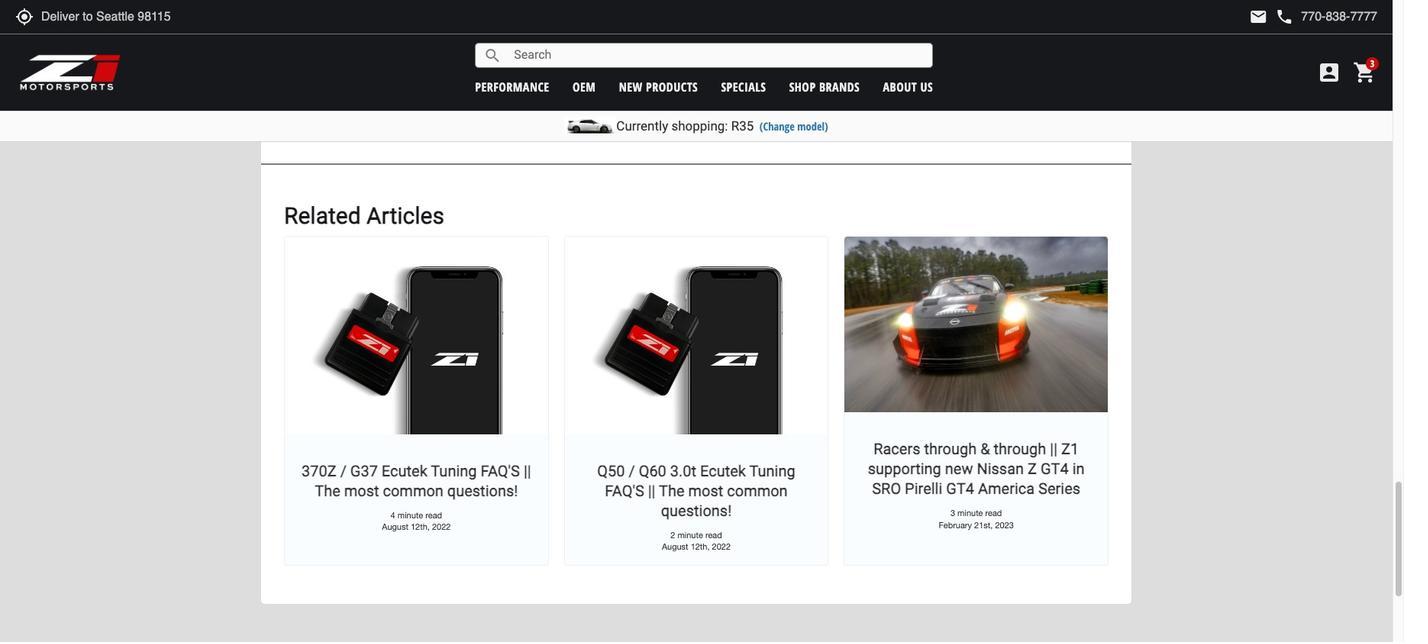 Task type: describe. For each thing, give the bounding box(es) containing it.
the inside q50 / q60 3.0t ecutek tuning faq's || the most common questions!
[[659, 482, 685, 500]]

most inside q50 / q60 3.0t ecutek tuning faq's || the most common questions!
[[688, 482, 723, 500]]

3.0t
[[670, 462, 696, 480]]

2
[[671, 530, 675, 540]]

shop brands link
[[789, 78, 860, 95]]

performance
[[475, 78, 549, 95]]

0 vertical spatial gt4
[[1041, 460, 1069, 478]]

tuning inside q50 / q60 3.0t ecutek tuning faq's || the most common questions!
[[749, 462, 795, 480]]

370z / g37 ecutek tuning faq's || the most common questions! image
[[285, 237, 548, 434]]

currently
[[616, 118, 668, 134]]

minute for the
[[678, 530, 703, 540]]

new products link
[[619, 78, 698, 95]]

2 through from the left
[[994, 440, 1046, 458]]

12th, for common
[[411, 523, 430, 532]]

related
[[284, 203, 361, 229]]

ecutek inside q50 / q60 3.0t ecutek tuning faq's || the most common questions!
[[700, 462, 746, 480]]

z1 motorsports logo image
[[19, 53, 122, 92]]

common inside 370z / g37 ecutek tuning faq's || the most common questions!
[[383, 482, 444, 500]]

questions! inside 370z / g37 ecutek tuning faq's || the most common questions!
[[447, 482, 518, 500]]

common inside q50 / q60 3.0t ecutek tuning faq's || the most common questions!
[[727, 482, 788, 500]]

racers
[[874, 440, 920, 458]]

new inside racers through & through || z1 supporting new nissan z gt4 in sro pirelli gt4 america series
[[945, 460, 973, 478]]

racers through & through || z1 supporting new nissan z gt4 in sro pirelli gt4 america series image
[[845, 237, 1108, 412]]

shopping_cart
[[1353, 60, 1378, 85]]

products
[[646, 78, 698, 95]]

|| inside 370z / g37 ecutek tuning faq's || the most common questions!
[[524, 462, 531, 480]]

« back to blog link
[[429, 96, 539, 127]]

august for most
[[662, 542, 688, 552]]

new products
[[619, 78, 698, 95]]

oem link
[[573, 78, 596, 95]]

z
[[1028, 460, 1037, 478]]

search
[[484, 46, 502, 65]]

shop brands
[[789, 78, 860, 95]]

&
[[981, 440, 990, 458]]

about us link
[[883, 78, 933, 95]]

minute for nissan
[[958, 508, 983, 518]]

read for common
[[426, 511, 442, 520]]

« back to blog
[[437, 100, 531, 123]]

4
[[391, 511, 395, 520]]

america
[[978, 479, 1035, 498]]

1 through from the left
[[924, 440, 977, 458]]

|| inside racers through & through || z1 supporting new nissan z gt4 in sro pirelli gt4 america series
[[1050, 440, 1058, 458]]

account_box
[[1317, 60, 1342, 85]]

supporting
[[868, 460, 941, 478]]

model)
[[797, 119, 828, 134]]

mail link
[[1250, 8, 1268, 26]]

shopping:
[[672, 118, 728, 134]]

2 minute read august 12th, 2022
[[662, 530, 731, 552]]

g37
[[350, 462, 378, 480]]

21st,
[[974, 520, 993, 530]]

blog
[[503, 100, 531, 123]]

r35
[[731, 118, 754, 134]]

4 minute read august 12th, 2022
[[382, 511, 451, 532]]

specials
[[721, 78, 766, 95]]

faq's inside 370z / g37 ecutek tuning faq's || the most common questions!
[[481, 462, 520, 480]]

phone link
[[1275, 8, 1378, 26]]

back
[[450, 100, 481, 123]]

(change model) link
[[760, 119, 828, 134]]

account_box link
[[1313, 60, 1345, 85]]

shop
[[789, 78, 816, 95]]

phone
[[1275, 8, 1294, 26]]

my_location
[[15, 8, 34, 26]]

us
[[921, 78, 933, 95]]



Task type: vqa. For each thing, say whether or not it's contained in the screenshot.
Q60
yes



Task type: locate. For each thing, give the bounding box(es) containing it.
1 horizontal spatial read
[[705, 530, 722, 540]]

0 horizontal spatial common
[[383, 482, 444, 500]]

to
[[485, 100, 499, 123]]

ecutek right 3.0t
[[700, 462, 746, 480]]

2 the from the left
[[659, 482, 685, 500]]

0 horizontal spatial through
[[924, 440, 977, 458]]

currently shopping: r35 (change model)
[[616, 118, 828, 134]]

read inside 2 minute read august 12th, 2022
[[705, 530, 722, 540]]

/ inside 370z / g37 ecutek tuning faq's || the most common questions!
[[340, 462, 347, 480]]

gt4 up series
[[1041, 460, 1069, 478]]

questions! up 4 minute read august 12th, 2022
[[447, 482, 518, 500]]

most down 3.0t
[[688, 482, 723, 500]]

1 horizontal spatial gt4
[[1041, 460, 1069, 478]]

ecutek inside 370z / g37 ecutek tuning faq's || the most common questions!
[[382, 462, 427, 480]]

tuning inside 370z / g37 ecutek tuning faq's || the most common questions!
[[431, 462, 477, 480]]

1 horizontal spatial most
[[688, 482, 723, 500]]

new
[[619, 78, 643, 95], [945, 460, 973, 478]]

0 horizontal spatial new
[[619, 78, 643, 95]]

mail
[[1250, 8, 1268, 26]]

questions!
[[447, 482, 518, 500], [661, 501, 732, 520]]

1 vertical spatial 12th,
[[691, 542, 710, 552]]

(change
[[760, 119, 795, 134]]

q50 / q60 3.0t ecutek tuning faq's || the most common questions!
[[597, 462, 795, 520]]

/ right q50 on the left bottom of page
[[629, 462, 635, 480]]

2 horizontal spatial ||
[[1050, 440, 1058, 458]]

questions! up 2 minute read august 12th, 2022
[[661, 501, 732, 520]]

february
[[939, 520, 972, 530]]

2 tuning from the left
[[749, 462, 795, 480]]

q50 / q60 3.0t ecutek tuning faq's || the most common questions! image
[[565, 237, 828, 434]]

brands
[[819, 78, 860, 95]]

0 vertical spatial ||
[[1050, 440, 1058, 458]]

370z / g37 ecutek tuning faq's || the most common questions!
[[302, 462, 531, 500]]

1 common from the left
[[383, 482, 444, 500]]

oem
[[573, 78, 596, 95]]

12th,
[[411, 523, 430, 532], [691, 542, 710, 552]]

1 the from the left
[[315, 482, 340, 500]]

1 horizontal spatial common
[[727, 482, 788, 500]]

new up currently
[[619, 78, 643, 95]]

august for common
[[382, 523, 408, 532]]

1 horizontal spatial minute
[[678, 530, 703, 540]]

12th, for most
[[691, 542, 710, 552]]

1 vertical spatial questions!
[[661, 501, 732, 520]]

articles
[[367, 203, 444, 229]]

read right "2"
[[705, 530, 722, 540]]

read for most
[[705, 530, 722, 540]]

ecutek
[[382, 462, 427, 480], [700, 462, 746, 480]]

0 horizontal spatial 2022
[[432, 523, 451, 532]]

2022 for most
[[712, 542, 731, 552]]

minute
[[958, 508, 983, 518], [398, 511, 423, 520], [678, 530, 703, 540]]

2022 inside 4 minute read august 12th, 2022
[[432, 523, 451, 532]]

august down the 4
[[382, 523, 408, 532]]

through
[[924, 440, 977, 458], [994, 440, 1046, 458]]

1 vertical spatial gt4
[[946, 479, 974, 498]]

series
[[1039, 479, 1081, 498]]

new left nissan
[[945, 460, 973, 478]]

2 ecutek from the left
[[700, 462, 746, 480]]

0 vertical spatial 12th,
[[411, 523, 430, 532]]

about
[[883, 78, 917, 95]]

read down "370z / g37 ecutek tuning faq's || the most common questions!" link
[[426, 511, 442, 520]]

related articles
[[284, 203, 444, 229]]

1 / from the left
[[340, 462, 347, 480]]

/ left g37
[[340, 462, 347, 480]]

the down 3.0t
[[659, 482, 685, 500]]

august inside 2 minute read august 12th, 2022
[[662, 542, 688, 552]]

2 vertical spatial ||
[[648, 482, 656, 500]]

common
[[383, 482, 444, 500], [727, 482, 788, 500]]

minute inside 2 minute read august 12th, 2022
[[678, 530, 703, 540]]

faq's
[[481, 462, 520, 480], [605, 482, 644, 500]]

through left & at the right bottom of the page
[[924, 440, 977, 458]]

z1
[[1061, 440, 1079, 458]]

the
[[315, 482, 340, 500], [659, 482, 685, 500]]

read inside the 3 minute read february 21st, 2023
[[985, 508, 1002, 518]]

0 horizontal spatial /
[[340, 462, 347, 480]]

in
[[1073, 460, 1085, 478]]

1 horizontal spatial august
[[662, 542, 688, 552]]

370z
[[302, 462, 337, 480]]

2 common from the left
[[727, 482, 788, 500]]

1 horizontal spatial 2022
[[712, 542, 731, 552]]

august down "2"
[[662, 542, 688, 552]]

0 horizontal spatial most
[[344, 482, 379, 500]]

0 horizontal spatial minute
[[398, 511, 423, 520]]

0 vertical spatial new
[[619, 78, 643, 95]]

/ for q50
[[629, 462, 635, 480]]

2 horizontal spatial minute
[[958, 508, 983, 518]]

1 tuning from the left
[[431, 462, 477, 480]]

minute inside the 3 minute read february 21st, 2023
[[958, 508, 983, 518]]

2022 inside 2 minute read august 12th, 2022
[[712, 542, 731, 552]]

2 horizontal spatial read
[[985, 508, 1002, 518]]

3
[[951, 508, 955, 518]]

read
[[985, 508, 1002, 518], [426, 511, 442, 520], [705, 530, 722, 540]]

0 vertical spatial faq's
[[481, 462, 520, 480]]

12th, inside 2 minute read august 12th, 2022
[[691, 542, 710, 552]]

0 horizontal spatial faq's
[[481, 462, 520, 480]]

pirelli
[[905, 479, 943, 498]]

q50 / q60 3.0t ecutek tuning faq's || the most common questions! link
[[597, 462, 795, 520]]

q50
[[597, 462, 625, 480]]

||
[[1050, 440, 1058, 458], [524, 462, 531, 480], [648, 482, 656, 500]]

1 vertical spatial ||
[[524, 462, 531, 480]]

0 vertical spatial 2022
[[432, 523, 451, 532]]

0 horizontal spatial questions!
[[447, 482, 518, 500]]

about us
[[883, 78, 933, 95]]

/
[[340, 462, 347, 480], [629, 462, 635, 480]]

most
[[344, 482, 379, 500], [688, 482, 723, 500]]

most inside 370z / g37 ecutek tuning faq's || the most common questions!
[[344, 482, 379, 500]]

12th, down q50 / q60 3.0t ecutek tuning faq's || the most common questions! at bottom
[[691, 542, 710, 552]]

gt4
[[1041, 460, 1069, 478], [946, 479, 974, 498]]

mail phone
[[1250, 8, 1294, 26]]

1 horizontal spatial ecutek
[[700, 462, 746, 480]]

0 horizontal spatial read
[[426, 511, 442, 520]]

0 horizontal spatial august
[[382, 523, 408, 532]]

1 most from the left
[[344, 482, 379, 500]]

0 horizontal spatial the
[[315, 482, 340, 500]]

0 vertical spatial questions!
[[447, 482, 518, 500]]

q60
[[639, 462, 667, 480]]

racers through & through || z1 supporting new nissan z gt4 in sro pirelli gt4 america series link
[[868, 440, 1085, 498]]

2 most from the left
[[688, 482, 723, 500]]

questions! inside q50 / q60 3.0t ecutek tuning faq's || the most common questions!
[[661, 501, 732, 520]]

read inside 4 minute read august 12th, 2022
[[426, 511, 442, 520]]

1 vertical spatial august
[[662, 542, 688, 552]]

0 horizontal spatial ||
[[524, 462, 531, 480]]

minute inside 4 minute read august 12th, 2022
[[398, 511, 423, 520]]

1 horizontal spatial 12th,
[[691, 542, 710, 552]]

1 vertical spatial new
[[945, 460, 973, 478]]

minute for most
[[398, 511, 423, 520]]

august inside 4 minute read august 12th, 2022
[[382, 523, 408, 532]]

«
[[437, 100, 446, 123]]

1 ecutek from the left
[[382, 462, 427, 480]]

1 vertical spatial 2022
[[712, 542, 731, 552]]

/ inside q50 / q60 3.0t ecutek tuning faq's || the most common questions!
[[629, 462, 635, 480]]

1 horizontal spatial ||
[[648, 482, 656, 500]]

1 horizontal spatial the
[[659, 482, 685, 500]]

nissan
[[977, 460, 1024, 478]]

1 vertical spatial faq's
[[605, 482, 644, 500]]

1 horizontal spatial faq's
[[605, 482, 644, 500]]

2022
[[432, 523, 451, 532], [712, 542, 731, 552]]

minute right the 4
[[398, 511, 423, 520]]

august
[[382, 523, 408, 532], [662, 542, 688, 552]]

minute right '3' at the right bottom of the page
[[958, 508, 983, 518]]

tuning
[[431, 462, 477, 480], [749, 462, 795, 480]]

performance link
[[475, 78, 549, 95]]

ecutek right g37
[[382, 462, 427, 480]]

sro
[[872, 479, 901, 498]]

faq's inside q50 / q60 3.0t ecutek tuning faq's || the most common questions!
[[605, 482, 644, 500]]

1 horizontal spatial tuning
[[749, 462, 795, 480]]

the down 370z
[[315, 482, 340, 500]]

2022 for common
[[432, 523, 451, 532]]

2023
[[995, 520, 1014, 530]]

|| inside q50 / q60 3.0t ecutek tuning faq's || the most common questions!
[[648, 482, 656, 500]]

2 / from the left
[[629, 462, 635, 480]]

the inside 370z / g37 ecutek tuning faq's || the most common questions!
[[315, 482, 340, 500]]

through up z
[[994, 440, 1046, 458]]

370z / g37 ecutek tuning faq's || the most common questions! link
[[302, 462, 531, 500]]

0 horizontal spatial 12th,
[[411, 523, 430, 532]]

1 horizontal spatial /
[[629, 462, 635, 480]]

most down g37
[[344, 482, 379, 500]]

1 horizontal spatial new
[[945, 460, 973, 478]]

/ for 370z
[[340, 462, 347, 480]]

shopping_cart link
[[1349, 60, 1378, 85]]

Search search field
[[502, 44, 933, 67]]

2022 down q50 / q60 3.0t ecutek tuning faq's || the most common questions! at bottom
[[712, 542, 731, 552]]

1 horizontal spatial through
[[994, 440, 1046, 458]]

0 horizontal spatial gt4
[[946, 479, 974, 498]]

12th, down 370z / g37 ecutek tuning faq's || the most common questions!
[[411, 523, 430, 532]]

0 vertical spatial august
[[382, 523, 408, 532]]

2022 down 370z / g37 ecutek tuning faq's || the most common questions!
[[432, 523, 451, 532]]

3 minute read february 21st, 2023
[[939, 508, 1014, 530]]

read for z
[[985, 508, 1002, 518]]

read up 21st,
[[985, 508, 1002, 518]]

racers through & through || z1 supporting new nissan z gt4 in sro pirelli gt4 america series
[[868, 440, 1085, 498]]

minute right "2"
[[678, 530, 703, 540]]

specials link
[[721, 78, 766, 95]]

12th, inside 4 minute read august 12th, 2022
[[411, 523, 430, 532]]

0 horizontal spatial tuning
[[431, 462, 477, 480]]

1 horizontal spatial questions!
[[661, 501, 732, 520]]

0 horizontal spatial ecutek
[[382, 462, 427, 480]]

gt4 up '3' at the right bottom of the page
[[946, 479, 974, 498]]



